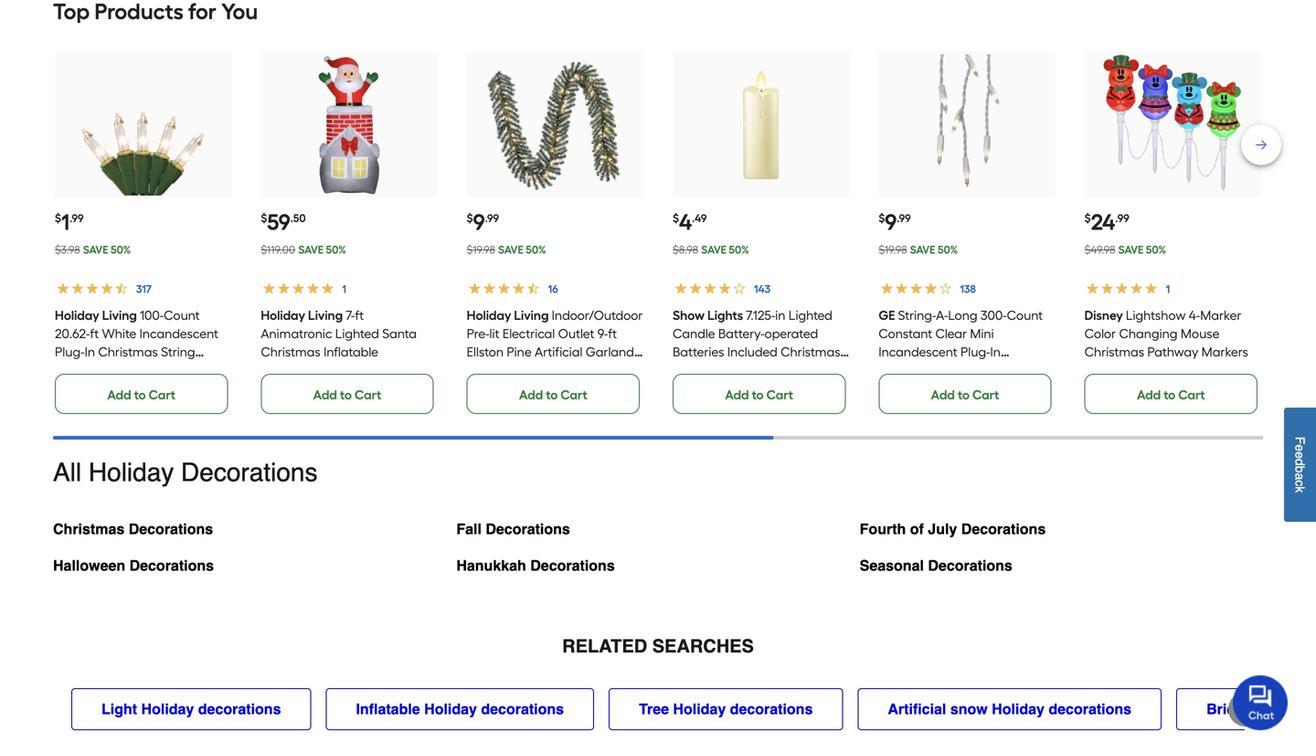Task type: describe. For each thing, give the bounding box(es) containing it.
$19.98 for ge
[[879, 243, 908, 257]]

b
[[1293, 466, 1308, 473]]

chat invite button image
[[1233, 675, 1289, 731]]

string-
[[898, 307, 936, 323]]

fourth of july decorations
[[860, 521, 1046, 537]]

7-ft animatronic lighted santa christmas inflatable
[[261, 307, 417, 360]]

cart for santa
[[355, 387, 382, 403]]

garland
[[586, 344, 634, 360]]

50% for 7-
[[326, 243, 346, 257]]

inflatable holiday decorations link
[[326, 688, 594, 730]]

clip
[[1248, 701, 1273, 718]]

brick clip holida
[[1207, 701, 1317, 718]]

1 list item
[[55, 52, 232, 414]]

cart for white
[[149, 387, 176, 403]]

add for inflatable
[[313, 387, 337, 403]]

white
[[102, 326, 136, 341]]

to for christmas
[[1164, 387, 1176, 403]]

holiday living for 1
[[55, 307, 137, 323]]

pine
[[507, 344, 532, 360]]

incandescent inside indoor/outdoor pre-lit electrical outlet 9-ft ellston pine artificial garland with clear incandescent lights
[[530, 362, 608, 378]]

candle
[[673, 326, 715, 341]]

halloween decorations
[[53, 557, 214, 574]]

lightshow
[[1126, 307, 1186, 323]]

to for plug-
[[134, 387, 146, 403]]

tree holiday decorations
[[639, 701, 813, 718]]

pre-
[[467, 326, 490, 341]]

1 vertical spatial inflatable
[[356, 701, 420, 718]]

9 for ge
[[885, 209, 897, 236]]

fourth of july decorations link
[[860, 516, 1046, 553]]

$ for indoor/outdoor pre-lit electrical outlet 9-ft ellston pine artificial garland with clear incandescent lights
[[467, 212, 473, 225]]

$ for 7.125-in lighted candle battery-operated batteries included christmas decor
[[673, 212, 679, 225]]

count inside the 100-count 20.62-ft white incandescent plug-in christmas string lights
[[164, 307, 200, 323]]

save for string-
[[910, 243, 936, 257]]

.99 for lightshow 4-marker color changing mouse christmas pathway markers
[[1116, 212, 1130, 225]]

holiday living for 9
[[467, 307, 549, 323]]

add to cart for plug-
[[107, 387, 176, 403]]

included
[[728, 344, 778, 360]]

50% for lightshow
[[1147, 243, 1167, 257]]

add to cart for inflatable
[[313, 387, 382, 403]]

battery-
[[719, 326, 765, 341]]

ge string-a-long 300-count constant clear mini incandescent plug-in christmas icicle lights image
[[897, 54, 1038, 196]]

$8.98
[[673, 243, 699, 257]]

long
[[949, 307, 978, 323]]

9 for holiday living
[[473, 209, 485, 236]]

mouse
[[1181, 326, 1220, 341]]

holiday inside "link"
[[992, 701, 1045, 718]]

living for 1
[[102, 307, 137, 323]]

$ 4 .49
[[673, 209, 707, 236]]

7.125-
[[746, 307, 776, 323]]

$ for 7-ft animatronic lighted santa christmas inflatable
[[261, 212, 267, 225]]

lighted inside "7.125-in lighted candle battery-operated batteries included christmas decor"
[[789, 307, 833, 323]]

disney lightshow 4-marker color changing mouse christmas pathway markers image
[[1103, 54, 1244, 196]]

save for indoor/outdoor
[[498, 243, 524, 257]]

100-
[[140, 307, 164, 323]]

artificial snow holiday decorations
[[888, 701, 1132, 718]]

ft inside the 100-count 20.62-ft white incandescent plug-in christmas string lights
[[90, 326, 99, 341]]

ft inside indoor/outdoor pre-lit electrical outlet 9-ft ellston pine artificial garland with clear incandescent lights
[[608, 326, 617, 341]]

july
[[928, 521, 958, 537]]

living for 9
[[514, 307, 549, 323]]

in
[[776, 307, 786, 323]]

fall
[[457, 521, 482, 537]]

k
[[1293, 487, 1308, 493]]

lights inside 4 list item
[[708, 307, 743, 323]]

related searches
[[562, 636, 754, 657]]

to for batteries
[[752, 387, 764, 403]]

markers
[[1202, 344, 1249, 360]]

decorations for seasonal decorations
[[928, 557, 1013, 574]]

christmas decorations link
[[53, 516, 213, 553]]

add for plug-
[[107, 387, 131, 403]]

59
[[267, 209, 291, 236]]

fall decorations
[[457, 521, 570, 537]]

holiday living indoor/outdoor pre-lit electrical outlet 9-ft ellston pine artificial garland with clear incandescent lights image
[[485, 54, 626, 196]]

animatronic
[[261, 326, 332, 341]]

ge
[[879, 307, 896, 323]]

holiday living 100-count 20.62-ft white incandescent plug-in christmas string lights image
[[73, 54, 214, 196]]

inflatable holiday decorations
[[356, 701, 564, 718]]

add to cart link for incandescent
[[55, 374, 228, 414]]

24
[[1091, 209, 1116, 236]]

add to cart for batteries
[[725, 387, 794, 403]]

24 list item
[[1085, 52, 1262, 414]]

seasonal
[[860, 557, 924, 574]]

christmas inside "7.125-in lighted candle battery-operated batteries included christmas decor"
[[781, 344, 841, 360]]

a
[[1293, 473, 1308, 480]]

ft inside 7-ft animatronic lighted santa christmas inflatable
[[355, 307, 364, 323]]

show lights
[[673, 307, 743, 323]]

50% for string-
[[938, 243, 958, 257]]

ellston
[[467, 344, 504, 360]]

changing
[[1120, 326, 1178, 341]]

artificial inside indoor/outdoor pre-lit electrical outlet 9-ft ellston pine artificial garland with clear incandescent lights
[[535, 344, 583, 360]]

fall decorations link
[[457, 516, 570, 553]]

$49.98
[[1085, 243, 1116, 257]]

50% for 100-
[[111, 243, 131, 257]]

7-
[[346, 307, 355, 323]]

electrical
[[503, 326, 555, 341]]

.50
[[291, 212, 306, 225]]

20.62-
[[55, 326, 90, 341]]

halloween
[[53, 557, 125, 574]]

tree
[[639, 701, 669, 718]]

$ 59 .50
[[261, 209, 306, 236]]

hanukkah
[[457, 557, 526, 574]]

operated
[[765, 326, 819, 341]]

decorations for fall decorations
[[486, 521, 570, 537]]

lit
[[490, 326, 500, 341]]

all holiday decorations
[[53, 458, 318, 487]]

seasonal decorations
[[860, 557, 1013, 574]]

holiday living 7-ft animatronic lighted santa christmas inflatable image
[[279, 54, 420, 196]]

save for 7.125-
[[702, 243, 727, 257]]

hanukkah decorations link
[[457, 553, 615, 590]]

50% for indoor/outdoor
[[526, 243, 546, 257]]

mini
[[971, 326, 994, 341]]

$19.98 for holiday living
[[467, 243, 495, 257]]

christmas inside 7-ft animatronic lighted santa christmas inflatable
[[261, 344, 321, 360]]

indoor/outdoor pre-lit electrical outlet 9-ft ellston pine artificial garland with clear incandescent lights
[[467, 307, 643, 396]]

to for clear
[[958, 387, 970, 403]]

snow
[[951, 701, 988, 718]]

f e e d b a c k
[[1293, 437, 1308, 493]]

$119.00 save 50%
[[261, 243, 346, 257]]

c
[[1293, 480, 1308, 487]]

santa
[[382, 326, 417, 341]]

clear inside indoor/outdoor pre-lit electrical outlet 9-ft ellston pine artificial garland with clear incandescent lights
[[495, 362, 526, 378]]

decor
[[673, 362, 707, 378]]



Task type: vqa. For each thing, say whether or not it's contained in the screenshot.


Task type: locate. For each thing, give the bounding box(es) containing it.
to down "included"
[[752, 387, 764, 403]]

holiday inside 1 list item
[[55, 307, 99, 323]]

add to cart link inside 59 list item
[[261, 374, 434, 414]]

plug- inside string-a-long 300-count constant clear mini incandescent plug-in christmas icicle lights
[[961, 344, 991, 360]]

2 $19.98 from the left
[[879, 243, 908, 257]]

5 50% from the left
[[938, 243, 958, 257]]

$ 24 .99
[[1085, 209, 1130, 236]]

incandescent
[[140, 326, 218, 341], [879, 344, 958, 360], [530, 362, 608, 378]]

cart for count
[[973, 387, 1000, 403]]

artificial snow holiday decorations link
[[858, 688, 1162, 730]]

7.125-in lighted candle battery-operated batteries included christmas decor
[[673, 307, 841, 378]]

add to cart down "included"
[[725, 387, 794, 403]]

$ 9 .99 for ge
[[879, 209, 911, 236]]

to down the icicle
[[958, 387, 970, 403]]

1 vertical spatial incandescent
[[879, 344, 958, 360]]

5 cart from the left
[[973, 387, 1000, 403]]

0 horizontal spatial $19.98 save 50%
[[467, 243, 546, 257]]

color
[[1085, 326, 1117, 341]]

save inside 4 list item
[[702, 243, 727, 257]]

decorations
[[198, 701, 281, 718], [481, 701, 564, 718], [730, 701, 813, 718], [1049, 701, 1132, 718]]

add down the icicle
[[931, 387, 955, 403]]

1 .99 from the left
[[70, 212, 84, 225]]

50% right $49.98
[[1147, 243, 1167, 257]]

1 $19.98 save 50% from the left
[[467, 243, 546, 257]]

1 9 list item from the left
[[467, 52, 644, 414]]

add down "included"
[[725, 387, 749, 403]]

lights up battery-
[[708, 307, 743, 323]]

6 save from the left
[[1119, 243, 1144, 257]]

6 $ from the left
[[1085, 212, 1091, 225]]

save right $119.00
[[298, 243, 324, 257]]

lights
[[708, 307, 743, 323], [55, 362, 90, 378], [974, 362, 1009, 378], [467, 381, 502, 396]]

to for ft
[[546, 387, 558, 403]]

light holiday decorations
[[101, 701, 281, 718]]

related
[[562, 636, 648, 657]]

1 vertical spatial clear
[[495, 362, 526, 378]]

5 $ from the left
[[879, 212, 885, 225]]

lights inside the 100-count 20.62-ft white incandescent plug-in christmas string lights
[[55, 362, 90, 378]]

1 horizontal spatial $ 9 .99
[[879, 209, 911, 236]]

plug- inside the 100-count 20.62-ft white incandescent plug-in christmas string lights
[[55, 344, 85, 360]]

decorations for halloween decorations
[[129, 557, 214, 574]]

.99 for indoor/outdoor pre-lit electrical outlet 9-ft ellston pine artificial garland with clear incandescent lights
[[485, 212, 499, 225]]

add to cart link down string
[[55, 374, 228, 414]]

cart inside 24 list item
[[1179, 387, 1206, 403]]

add to cart inside 59 list item
[[313, 387, 382, 403]]

3 decorations from the left
[[730, 701, 813, 718]]

decorations for tree holiday decorations
[[730, 701, 813, 718]]

0 horizontal spatial ft
[[90, 326, 99, 341]]

$49.98 save 50%
[[1085, 243, 1167, 257]]

lighted
[[789, 307, 833, 323], [335, 326, 379, 341]]

cart inside 4 list item
[[767, 387, 794, 403]]

.99 inside $ 24 .99
[[1116, 212, 1130, 225]]

50% right $119.00
[[326, 243, 346, 257]]

living inside 59 list item
[[308, 307, 343, 323]]

save right $49.98
[[1119, 243, 1144, 257]]

9 list item
[[467, 52, 644, 414], [879, 52, 1056, 414]]

plug- down 20.62-
[[55, 344, 85, 360]]

3 add to cart link from the left
[[467, 374, 640, 414]]

4 add from the left
[[725, 387, 749, 403]]

5 to from the left
[[958, 387, 970, 403]]

2 cart from the left
[[355, 387, 382, 403]]

50% inside 59 list item
[[326, 243, 346, 257]]

.99
[[70, 212, 84, 225], [485, 212, 499, 225], [897, 212, 911, 225], [1116, 212, 1130, 225]]

count right long
[[1007, 307, 1043, 323]]

1 horizontal spatial clear
[[936, 326, 967, 341]]

.99 inside the $ 1 .99
[[70, 212, 84, 225]]

2 9 from the left
[[885, 209, 897, 236]]

hanukkah decorations
[[457, 557, 615, 574]]

string-a-long 300-count constant clear mini incandescent plug-in christmas icicle lights
[[879, 307, 1043, 378]]

1 count from the left
[[164, 307, 200, 323]]

pathway
[[1148, 344, 1199, 360]]

3 cart from the left
[[561, 387, 588, 403]]

save inside 24 list item
[[1119, 243, 1144, 257]]

christmas up halloween on the bottom left of page
[[53, 521, 125, 537]]

to
[[134, 387, 146, 403], [340, 387, 352, 403], [546, 387, 558, 403], [752, 387, 764, 403], [958, 387, 970, 403], [1164, 387, 1176, 403]]

1 add to cart from the left
[[107, 387, 176, 403]]

add to cart link down pathway at the right of the page
[[1085, 374, 1258, 414]]

cart down pathway at the right of the page
[[1179, 387, 1206, 403]]

add inside 1 list item
[[107, 387, 131, 403]]

cart down "included"
[[767, 387, 794, 403]]

cart inside 1 list item
[[149, 387, 176, 403]]

50% right $3.98
[[111, 243, 131, 257]]

lights down 20.62-
[[55, 362, 90, 378]]

1 to from the left
[[134, 387, 146, 403]]

0 vertical spatial clear
[[936, 326, 967, 341]]

add to cart link for christmas
[[261, 374, 434, 414]]

arrow right image
[[1237, 700, 1255, 718]]

$ for 100-count 20.62-ft white incandescent plug-in christmas string lights
[[55, 212, 61, 225]]

add to cart link down 7-ft animatronic lighted santa christmas inflatable
[[261, 374, 434, 414]]

incandescent down constant
[[879, 344, 958, 360]]

in
[[85, 344, 95, 360], [991, 344, 1001, 360]]

to for inflatable
[[340, 387, 352, 403]]

3 .99 from the left
[[897, 212, 911, 225]]

holiday inside 59 list item
[[261, 307, 305, 323]]

to inside 1 list item
[[134, 387, 146, 403]]

halloween decorations link
[[53, 553, 214, 590]]

1 plug- from the left
[[55, 344, 85, 360]]

to down the 100-count 20.62-ft white incandescent plug-in christmas string lights
[[134, 387, 146, 403]]

add to cart link for mouse
[[1085, 374, 1258, 414]]

50% up the a- on the top
[[938, 243, 958, 257]]

0 horizontal spatial lighted
[[335, 326, 379, 341]]

marker
[[1201, 307, 1242, 323]]

add down pathway at the right of the page
[[1137, 387, 1161, 403]]

5 save from the left
[[910, 243, 936, 257]]

1 add to cart link from the left
[[55, 374, 228, 414]]

1 $ 9 .99 from the left
[[467, 209, 499, 236]]

d
[[1293, 459, 1308, 466]]

add to cart down pine
[[519, 387, 588, 403]]

1 horizontal spatial $19.98
[[879, 243, 908, 257]]

0 horizontal spatial count
[[164, 307, 200, 323]]

lights inside string-a-long 300-count constant clear mini incandescent plug-in christmas icicle lights
[[974, 362, 1009, 378]]

holiday living up "white"
[[55, 307, 137, 323]]

e up b
[[1293, 452, 1308, 459]]

clear inside string-a-long 300-count constant clear mini incandescent plug-in christmas icicle lights
[[936, 326, 967, 341]]

decorations for hanukkah decorations
[[531, 557, 615, 574]]

add for christmas
[[1137, 387, 1161, 403]]

tree holiday decorations link
[[609, 688, 843, 730]]

decorations
[[181, 458, 318, 487], [129, 521, 213, 537], [486, 521, 570, 537], [962, 521, 1046, 537], [129, 557, 214, 574], [531, 557, 615, 574], [928, 557, 1013, 574]]

brick
[[1207, 701, 1244, 718]]

1 50% from the left
[[111, 243, 131, 257]]

christmas down color
[[1085, 344, 1145, 360]]

christmas inside lightshow 4-marker color changing mouse christmas pathway markers
[[1085, 344, 1145, 360]]

save inside 1 list item
[[83, 243, 108, 257]]

count inside string-a-long 300-count constant clear mini incandescent plug-in christmas icicle lights
[[1007, 307, 1043, 323]]

e
[[1293, 445, 1308, 452], [1293, 452, 1308, 459]]

2 to from the left
[[340, 387, 352, 403]]

1 holiday living from the left
[[55, 307, 137, 323]]

clear down pine
[[495, 362, 526, 378]]

e up 'd'
[[1293, 445, 1308, 452]]

4 add to cart link from the left
[[673, 374, 846, 414]]

living left 7-
[[308, 307, 343, 323]]

3 holiday living from the left
[[467, 307, 549, 323]]

add to cart for ft
[[519, 387, 588, 403]]

1 vertical spatial artificial
[[888, 701, 947, 718]]

2 plug- from the left
[[961, 344, 991, 360]]

$ for string-a-long 300-count constant clear mini incandescent plug-in christmas icicle lights
[[879, 212, 885, 225]]

save
[[83, 243, 108, 257], [298, 243, 324, 257], [498, 243, 524, 257], [702, 243, 727, 257], [910, 243, 936, 257], [1119, 243, 1144, 257]]

100-count 20.62-ft white incandescent plug-in christmas string lights
[[55, 307, 218, 378]]

2 $19.98 save 50% from the left
[[879, 243, 958, 257]]

1 add from the left
[[107, 387, 131, 403]]

$ 9 .99 for holiday living
[[467, 209, 499, 236]]

0 horizontal spatial living
[[102, 307, 137, 323]]

1 horizontal spatial holiday living
[[261, 307, 343, 323]]

add to cart for clear
[[931, 387, 1000, 403]]

2 count from the left
[[1007, 307, 1043, 323]]

batteries
[[673, 344, 725, 360]]

count
[[164, 307, 200, 323], [1007, 307, 1043, 323]]

christmas
[[98, 344, 158, 360], [261, 344, 321, 360], [781, 344, 841, 360], [1085, 344, 1145, 360], [879, 362, 939, 378], [53, 521, 125, 537]]

50% inside 1 list item
[[111, 243, 131, 257]]

4-
[[1189, 307, 1201, 323]]

6 to from the left
[[1164, 387, 1176, 403]]

0 horizontal spatial $ 9 .99
[[467, 209, 499, 236]]

cart for changing
[[1179, 387, 1206, 403]]

1 e from the top
[[1293, 445, 1308, 452]]

inflatable inside 7-ft animatronic lighted santa christmas inflatable
[[324, 344, 379, 360]]

add for ft
[[519, 387, 543, 403]]

1 horizontal spatial 9
[[885, 209, 897, 236]]

incandescent up string
[[140, 326, 218, 341]]

of
[[910, 521, 924, 537]]

decorations for christmas decorations
[[129, 521, 213, 537]]

$ inside the $ 59 .50
[[261, 212, 267, 225]]

add to cart down 7-ft animatronic lighted santa christmas inflatable
[[313, 387, 382, 403]]

2 save from the left
[[298, 243, 324, 257]]

save for 100-
[[83, 243, 108, 257]]

50% right $8.98
[[729, 243, 750, 257]]

3 to from the left
[[546, 387, 558, 403]]

artificial down outlet
[[535, 344, 583, 360]]

$ 1 .99
[[55, 209, 84, 236]]

add to cart link down mini
[[879, 374, 1052, 414]]

add for batteries
[[725, 387, 749, 403]]

$19.98 save 50% for holiday living
[[467, 243, 546, 257]]

decorations for light holiday decorations
[[198, 701, 281, 718]]

to down 7-ft animatronic lighted santa christmas inflatable
[[340, 387, 352, 403]]

cart inside 59 list item
[[355, 387, 382, 403]]

ft
[[355, 307, 364, 323], [90, 326, 99, 341], [608, 326, 617, 341]]

0 horizontal spatial 9 list item
[[467, 52, 644, 414]]

3 save from the left
[[498, 243, 524, 257]]

add to cart link for constant
[[879, 374, 1052, 414]]

1 $ from the left
[[55, 212, 61, 225]]

christmas down "operated"
[[781, 344, 841, 360]]

2 holiday living from the left
[[261, 307, 343, 323]]

6 add to cart link from the left
[[1085, 374, 1258, 414]]

0 horizontal spatial incandescent
[[140, 326, 218, 341]]

4 list item
[[673, 52, 850, 414]]

decorations for inflatable holiday decorations
[[481, 701, 564, 718]]

cart down string
[[149, 387, 176, 403]]

incandescent inside the 100-count 20.62-ft white incandescent plug-in christmas string lights
[[140, 326, 218, 341]]

0 vertical spatial inflatable
[[324, 344, 379, 360]]

0 horizontal spatial 9
[[473, 209, 485, 236]]

$ inside $ 24 .99
[[1085, 212, 1091, 225]]

to down pathway at the right of the page
[[1164, 387, 1176, 403]]

0 horizontal spatial holiday living
[[55, 307, 137, 323]]

add inside 4 list item
[[725, 387, 749, 403]]

save inside 59 list item
[[298, 243, 324, 257]]

add to cart down pathway at the right of the page
[[1137, 387, 1206, 403]]

add to cart down the 100-count 20.62-ft white incandescent plug-in christmas string lights
[[107, 387, 176, 403]]

a-
[[936, 307, 949, 323]]

in inside string-a-long 300-count constant clear mini incandescent plug-in christmas icicle lights
[[991, 344, 1001, 360]]

50% for 7.125-
[[729, 243, 750, 257]]

$3.98 save 50%
[[55, 243, 131, 257]]

50%
[[111, 243, 131, 257], [326, 243, 346, 257], [526, 243, 546, 257], [729, 243, 750, 257], [938, 243, 958, 257], [1147, 243, 1167, 257]]

add inside 24 list item
[[1137, 387, 1161, 403]]

holiday living inside 59 list item
[[261, 307, 343, 323]]

f
[[1293, 437, 1308, 445]]

3 $ from the left
[[467, 212, 473, 225]]

50% inside 4 list item
[[729, 243, 750, 257]]

cart for outlet
[[561, 387, 588, 403]]

light
[[101, 701, 137, 718]]

6 add to cart from the left
[[1137, 387, 1206, 403]]

5 add to cart link from the left
[[879, 374, 1052, 414]]

inflatable
[[324, 344, 379, 360], [356, 701, 420, 718]]

50% up electrical
[[526, 243, 546, 257]]

lights inside indoor/outdoor pre-lit electrical outlet 9-ft ellston pine artificial garland with clear incandescent lights
[[467, 381, 502, 396]]

0 horizontal spatial plug-
[[55, 344, 85, 360]]

incandescent down outlet
[[530, 362, 608, 378]]

icicle
[[942, 362, 971, 378]]

6 cart from the left
[[1179, 387, 1206, 403]]

add to cart link inside 1 list item
[[55, 374, 228, 414]]

1 horizontal spatial 9 list item
[[879, 52, 1056, 414]]

3 add to cart from the left
[[519, 387, 588, 403]]

add down pine
[[519, 387, 543, 403]]

2 in from the left
[[991, 344, 1001, 360]]

cart down string-a-long 300-count constant clear mini incandescent plug-in christmas icicle lights
[[973, 387, 1000, 403]]

0 horizontal spatial $19.98
[[467, 243, 495, 257]]

3 living from the left
[[514, 307, 549, 323]]

cart down garland
[[561, 387, 588, 403]]

artificial left snow
[[888, 701, 947, 718]]

living for 59
[[308, 307, 343, 323]]

lighted down 7-
[[335, 326, 379, 341]]

show lights 7.125-in lighted candle battery-operated batteries included christmas decor image
[[691, 54, 832, 196]]

add to cart link inside 24 list item
[[1085, 374, 1258, 414]]

lighted inside 7-ft animatronic lighted santa christmas inflatable
[[335, 326, 379, 341]]

living up "white"
[[102, 307, 137, 323]]

string
[[161, 344, 195, 360]]

2 $ from the left
[[261, 212, 267, 225]]

top products for you heading
[[53, 0, 1264, 30]]

living
[[102, 307, 137, 323], [308, 307, 343, 323], [514, 307, 549, 323]]

1 9 from the left
[[473, 209, 485, 236]]

1 decorations from the left
[[198, 701, 281, 718]]

christmas down constant
[[879, 362, 939, 378]]

4 .99 from the left
[[1116, 212, 1130, 225]]

all
[[53, 458, 81, 487]]

add to cart inside 1 list item
[[107, 387, 176, 403]]

$19.98 save 50% up lit on the top of page
[[467, 243, 546, 257]]

5 add from the left
[[931, 387, 955, 403]]

4 add to cart from the left
[[725, 387, 794, 403]]

4 cart from the left
[[767, 387, 794, 403]]

$ 9 .99
[[467, 209, 499, 236], [879, 209, 911, 236]]

add to cart
[[107, 387, 176, 403], [313, 387, 382, 403], [519, 387, 588, 403], [725, 387, 794, 403], [931, 387, 1000, 403], [1137, 387, 1206, 403]]

add for clear
[[931, 387, 955, 403]]

1 living from the left
[[102, 307, 137, 323]]

1 $19.98 from the left
[[467, 243, 495, 257]]

add to cart inside 4 list item
[[725, 387, 794, 403]]

2 9 list item from the left
[[879, 52, 1056, 414]]

2 e from the top
[[1293, 452, 1308, 459]]

christmas decorations
[[53, 521, 213, 537]]

2 living from the left
[[308, 307, 343, 323]]

$19.98 save 50% up the string-
[[879, 243, 958, 257]]

add to cart link for 9-
[[467, 374, 640, 414]]

christmas down animatronic
[[261, 344, 321, 360]]

lights down with
[[467, 381, 502, 396]]

f e e d b a c k button
[[1285, 408, 1317, 522]]

2 add to cart from the left
[[313, 387, 382, 403]]

cart down 7-ft animatronic lighted santa christmas inflatable
[[355, 387, 382, 403]]

1 horizontal spatial living
[[308, 307, 343, 323]]

1 horizontal spatial ft
[[355, 307, 364, 323]]

50% inside 24 list item
[[1147, 243, 1167, 257]]

1 horizontal spatial count
[[1007, 307, 1043, 323]]

1 horizontal spatial incandescent
[[530, 362, 608, 378]]

lights right the icicle
[[974, 362, 1009, 378]]

to inside 59 list item
[[340, 387, 352, 403]]

0 vertical spatial lighted
[[789, 307, 833, 323]]

9-
[[598, 326, 608, 341]]

add inside 59 list item
[[313, 387, 337, 403]]

4 save from the left
[[702, 243, 727, 257]]

plug- down mini
[[961, 344, 991, 360]]

add to cart link
[[55, 374, 228, 414], [261, 374, 434, 414], [467, 374, 640, 414], [673, 374, 846, 414], [879, 374, 1052, 414], [1085, 374, 1258, 414]]

2 50% from the left
[[326, 243, 346, 257]]

2 vertical spatial incandescent
[[530, 362, 608, 378]]

outlet
[[558, 326, 595, 341]]

holiday living up animatronic
[[261, 307, 343, 323]]

add down the 100-count 20.62-ft white incandescent plug-in christmas string lights
[[107, 387, 131, 403]]

holiday living for 59
[[261, 307, 343, 323]]

$ inside $ 4 .49
[[673, 212, 679, 225]]

$ inside the $ 1 .99
[[55, 212, 61, 225]]

2 decorations from the left
[[481, 701, 564, 718]]

decorations inside "link"
[[1049, 701, 1132, 718]]

2 $ 9 .99 from the left
[[879, 209, 911, 236]]

1 horizontal spatial plug-
[[961, 344, 991, 360]]

holiday living up lit on the top of page
[[467, 307, 549, 323]]

indoor/outdoor
[[552, 307, 643, 323]]

searches
[[653, 636, 754, 657]]

.49
[[692, 212, 707, 225]]

incandescent inside string-a-long 300-count constant clear mini incandescent plug-in christmas icicle lights
[[879, 344, 958, 360]]

5 add to cart from the left
[[931, 387, 1000, 403]]

living inside 1 list item
[[102, 307, 137, 323]]

1 horizontal spatial in
[[991, 344, 1001, 360]]

add to cart link inside 4 list item
[[673, 374, 846, 414]]

0 horizontal spatial in
[[85, 344, 95, 360]]

save right $3.98
[[83, 243, 108, 257]]

1 horizontal spatial artificial
[[888, 701, 947, 718]]

seasonal decorations link
[[860, 553, 1013, 590]]

0 vertical spatial artificial
[[535, 344, 583, 360]]

2 add from the left
[[313, 387, 337, 403]]

$19.98 up pre-
[[467, 243, 495, 257]]

brick clip holida link
[[1177, 688, 1317, 730]]

1 cart from the left
[[149, 387, 176, 403]]

holiday living inside 1 list item
[[55, 307, 137, 323]]

2 add to cart link from the left
[[261, 374, 434, 414]]

1 in from the left
[[85, 344, 95, 360]]

save for lightshow
[[1119, 243, 1144, 257]]

add down 7-ft animatronic lighted santa christmas inflatable
[[313, 387, 337, 403]]

2 horizontal spatial incandescent
[[879, 344, 958, 360]]

add to cart for christmas
[[1137, 387, 1206, 403]]

.99 for 100-count 20.62-ft white incandescent plug-in christmas string lights
[[70, 212, 84, 225]]

3 add from the left
[[519, 387, 543, 403]]

cart for battery-
[[767, 387, 794, 403]]

to inside 24 list item
[[1164, 387, 1176, 403]]

4 $ from the left
[[673, 212, 679, 225]]

0 horizontal spatial artificial
[[535, 344, 583, 360]]

save up lit on the top of page
[[498, 243, 524, 257]]

in down mini
[[991, 344, 1001, 360]]

to inside 4 list item
[[752, 387, 764, 403]]

1 horizontal spatial lighted
[[789, 307, 833, 323]]

christmas inside string-a-long 300-count constant clear mini incandescent plug-in christmas icicle lights
[[879, 362, 939, 378]]

christmas inside the 100-count 20.62-ft white incandescent plug-in christmas string lights
[[98, 344, 158, 360]]

2 horizontal spatial holiday living
[[467, 307, 549, 323]]

6 50% from the left
[[1147, 243, 1167, 257]]

4 50% from the left
[[729, 243, 750, 257]]

add to cart link down pine
[[467, 374, 640, 414]]

$19.98 up the "ge"
[[879, 243, 908, 257]]

2 horizontal spatial living
[[514, 307, 549, 323]]

2 .99 from the left
[[485, 212, 499, 225]]

to down electrical
[[546, 387, 558, 403]]

save right $8.98
[[702, 243, 727, 257]]

artificial inside "link"
[[888, 701, 947, 718]]

living up electrical
[[514, 307, 549, 323]]

clear down the a- on the top
[[936, 326, 967, 341]]

2 horizontal spatial ft
[[608, 326, 617, 341]]

6 add from the left
[[1137, 387, 1161, 403]]

$19.98 save 50% for ge
[[879, 243, 958, 257]]

1 vertical spatial lighted
[[335, 326, 379, 341]]

add to cart down the icicle
[[931, 387, 1000, 403]]

with
[[467, 362, 492, 378]]

300-
[[981, 307, 1007, 323]]

add to cart link down "included"
[[673, 374, 846, 414]]

4
[[679, 209, 692, 236]]

4 decorations from the left
[[1049, 701, 1132, 718]]

save for 7-
[[298, 243, 324, 257]]

lighted up "operated"
[[789, 307, 833, 323]]

in inside the 100-count 20.62-ft white incandescent plug-in christmas string lights
[[85, 344, 95, 360]]

$ for lightshow 4-marker color changing mouse christmas pathway markers
[[1085, 212, 1091, 225]]

count up string
[[164, 307, 200, 323]]

3 50% from the left
[[526, 243, 546, 257]]

0 vertical spatial incandescent
[[140, 326, 218, 341]]

.99 for string-a-long 300-count constant clear mini incandescent plug-in christmas icicle lights
[[897, 212, 911, 225]]

0 horizontal spatial clear
[[495, 362, 526, 378]]

christmas down "white"
[[98, 344, 158, 360]]

1 save from the left
[[83, 243, 108, 257]]

add to cart link for operated
[[673, 374, 846, 414]]

fourth
[[860, 521, 906, 537]]

59 list item
[[261, 52, 438, 414]]

lightshow 4-marker color changing mouse christmas pathway markers
[[1085, 307, 1249, 360]]

save up the string-
[[910, 243, 936, 257]]

add to cart inside 24 list item
[[1137, 387, 1206, 403]]

holida
[[1277, 701, 1317, 718]]

1 horizontal spatial $19.98 save 50%
[[879, 243, 958, 257]]

in down 20.62-
[[85, 344, 95, 360]]

$
[[55, 212, 61, 225], [261, 212, 267, 225], [467, 212, 473, 225], [673, 212, 679, 225], [879, 212, 885, 225], [1085, 212, 1091, 225]]

4 to from the left
[[752, 387, 764, 403]]

disney
[[1085, 307, 1124, 323]]

constant
[[879, 326, 933, 341]]

1
[[61, 209, 70, 236]]

add
[[107, 387, 131, 403], [313, 387, 337, 403], [519, 387, 543, 403], [725, 387, 749, 403], [931, 387, 955, 403], [1137, 387, 1161, 403]]



